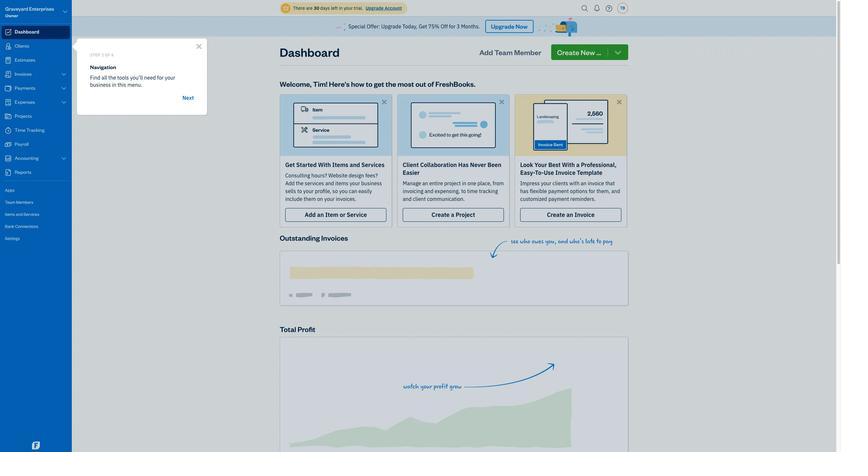 Task type: locate. For each thing, give the bounding box(es) containing it.
1 vertical spatial invoice
[[575, 211, 595, 219]]

2 vertical spatial chevron large down image
[[61, 100, 67, 105]]

dismiss image
[[498, 98, 506, 106]]

the inside the "consulting hours? website design fees? add the services and items your business sells to your profile, so you can easily include them on your invoices."
[[296, 180, 304, 187]]

0 horizontal spatial a
[[451, 211, 454, 219]]

items
[[332, 161, 349, 169], [5, 212, 15, 217]]

invoice down reminders.
[[575, 211, 595, 219]]

1 horizontal spatial the
[[296, 180, 304, 187]]

a up template
[[576, 161, 580, 169]]

an right 'with'
[[581, 180, 587, 187]]

welcome,
[[280, 79, 312, 88]]

in left one at the right
[[462, 180, 466, 187]]

1 horizontal spatial for
[[449, 23, 456, 30]]

and up so
[[325, 180, 334, 187]]

and down the invoicing
[[403, 196, 412, 202]]

2 chevron large down image from the top
[[61, 86, 67, 91]]

2 with from the left
[[562, 161, 575, 169]]

you'll
[[130, 75, 143, 81]]

started
[[296, 161, 317, 169]]

2 vertical spatial add
[[305, 211, 316, 219]]

1 vertical spatial team
[[5, 200, 15, 205]]

30
[[314, 5, 319, 11]]

your right need
[[165, 75, 175, 81]]

× dialog
[[77, 38, 207, 115]]

1 horizontal spatial items
[[332, 161, 349, 169]]

add team member button
[[474, 44, 548, 60]]

items
[[335, 180, 349, 187]]

0 horizontal spatial create
[[432, 211, 450, 219]]

to left get
[[366, 79, 373, 88]]

get left 75% at right top
[[419, 23, 427, 30]]

2 dismiss image from the left
[[616, 98, 623, 106]]

business down fees?
[[361, 180, 382, 187]]

1 vertical spatial for
[[157, 75, 164, 81]]

use
[[544, 169, 554, 177]]

create
[[432, 211, 450, 219], [547, 211, 565, 219]]

with right best
[[562, 161, 575, 169]]

who's
[[570, 238, 584, 245]]

website
[[329, 172, 348, 179]]

to inside manage an entire project in one place, from invoicing and expensing, to time tracking and client communication.
[[461, 188, 466, 195]]

owes
[[532, 238, 544, 245]]

tools
[[117, 75, 129, 81]]

apps link
[[2, 185, 70, 196]]

services up fees?
[[362, 161, 385, 169]]

1 vertical spatial add
[[285, 180, 295, 187]]

main element
[[0, 0, 88, 453]]

0 horizontal spatial add
[[285, 180, 295, 187]]

time
[[467, 188, 478, 195]]

clients
[[553, 180, 568, 187]]

and right you,
[[558, 238, 568, 245]]

for down invoice
[[589, 188, 596, 195]]

services inside items and services "link"
[[24, 212, 39, 217]]

create a project link
[[403, 208, 504, 222]]

an left the entire
[[423, 180, 428, 187]]

items up website
[[332, 161, 349, 169]]

in right left
[[339, 5, 343, 11]]

your left 'profit'
[[421, 383, 432, 391]]

1 horizontal spatial dismiss image
[[616, 98, 623, 106]]

your
[[344, 5, 353, 11], [165, 75, 175, 81], [350, 180, 360, 187], [541, 180, 552, 187], [303, 188, 314, 195], [324, 196, 335, 202], [421, 383, 432, 391]]

the
[[108, 75, 116, 81], [386, 79, 396, 88], [296, 180, 304, 187]]

to inside the "consulting hours? website design fees? add the services and items your business sells to your profile, so you can easily include them on your invoices."
[[297, 188, 302, 195]]

your inside find all the tools you'll need for your business in this menu.
[[165, 75, 175, 81]]

1 horizontal spatial create
[[547, 211, 565, 219]]

design
[[349, 172, 364, 179]]

0 vertical spatial in
[[339, 5, 343, 11]]

client
[[413, 196, 426, 202]]

an inside manage an entire project in one place, from invoicing and expensing, to time tracking and client communication.
[[423, 180, 428, 187]]

invoice inside the look your best with a professional, easy-to-use invoice template
[[556, 169, 576, 177]]

0 horizontal spatial dismiss image
[[381, 98, 388, 106]]

offer:
[[367, 23, 380, 30]]

1 dismiss image from the left
[[381, 98, 388, 106]]

1 horizontal spatial services
[[362, 161, 385, 169]]

pay
[[603, 238, 613, 245]]

1 vertical spatial business
[[361, 180, 382, 187]]

settings link
[[2, 233, 70, 245]]

1 with from the left
[[318, 161, 331, 169]]

there
[[293, 5, 305, 11]]

next button
[[183, 95, 194, 101]]

1 vertical spatial payment
[[549, 196, 569, 202]]

manage an entire project in one place, from invoicing and expensing, to time tracking and client communication.
[[403, 180, 504, 202]]

1 vertical spatial in
[[112, 82, 116, 88]]

2 vertical spatial for
[[589, 188, 596, 195]]

go to help image
[[604, 3, 614, 13]]

for inside impress your clients with an invoice that has flexible payment options for them, and customized payment reminders.
[[589, 188, 596, 195]]

you
[[339, 188, 348, 195]]

easy-
[[520, 169, 535, 177]]

1 vertical spatial items
[[5, 212, 15, 217]]

2 vertical spatial in
[[462, 180, 466, 187]]

create down communication.
[[432, 211, 450, 219]]

team down the apps
[[5, 200, 15, 205]]

outstanding invoices
[[280, 233, 348, 243]]

a left 'project'
[[451, 211, 454, 219]]

2 create from the left
[[547, 211, 565, 219]]

2
[[101, 52, 104, 58]]

0 vertical spatial team
[[495, 48, 513, 57]]

0 horizontal spatial team
[[5, 200, 15, 205]]

add down them
[[305, 211, 316, 219]]

6
[[111, 52, 114, 58]]

profit
[[298, 325, 316, 334]]

create for create an invoice
[[547, 211, 565, 219]]

upgrade now link
[[485, 20, 534, 33]]

0 vertical spatial chevron large down image
[[61, 72, 67, 77]]

2 horizontal spatial the
[[386, 79, 396, 88]]

0 vertical spatial add
[[480, 48, 493, 57]]

profit
[[434, 383, 448, 391]]

for left 3
[[449, 23, 456, 30]]

add up sells
[[285, 180, 295, 187]]

0 horizontal spatial business
[[90, 82, 111, 88]]

an left item
[[317, 211, 324, 219]]

late
[[586, 238, 595, 245]]

0 horizontal spatial with
[[318, 161, 331, 169]]

to left pay
[[597, 238, 602, 245]]

the right get
[[386, 79, 396, 88]]

items up the bank
[[5, 212, 15, 217]]

dismiss image
[[381, 98, 388, 106], [616, 98, 623, 106]]

in inside manage an entire project in one place, from invoicing and expensing, to time tracking and client communication.
[[462, 180, 466, 187]]

your down use
[[541, 180, 552, 187]]

0 horizontal spatial items
[[5, 212, 15, 217]]

upgrade right 'trial.'
[[366, 5, 384, 11]]

0 vertical spatial business
[[90, 82, 111, 88]]

1 chevron large down image from the top
[[61, 72, 67, 77]]

0 vertical spatial for
[[449, 23, 456, 30]]

create a project
[[432, 211, 475, 219]]

step
[[90, 52, 100, 58]]

1 vertical spatial chevron large down image
[[61, 86, 67, 91]]

outstanding
[[280, 233, 320, 243]]

include
[[285, 196, 303, 202]]

business down the all
[[90, 82, 111, 88]]

an down reminders.
[[567, 211, 573, 219]]

payment
[[548, 188, 569, 195], [549, 196, 569, 202]]

there are 30 days left in your trial. upgrade account
[[293, 5, 402, 11]]

your right 'on'
[[324, 196, 335, 202]]

here's
[[329, 79, 350, 88]]

0 horizontal spatial the
[[108, 75, 116, 81]]

an inside impress your clients with an invoice that has flexible payment options for them, and customized payment reminders.
[[581, 180, 587, 187]]

services down team members link
[[24, 212, 39, 217]]

for right need
[[157, 75, 164, 81]]

2 horizontal spatial add
[[480, 48, 493, 57]]

and inside the "consulting hours? website design fees? add the services and items your business sells to your profile, so you can easily include them on your invoices."
[[325, 180, 334, 187]]

add down "months."
[[480, 48, 493, 57]]

1 horizontal spatial in
[[339, 5, 343, 11]]

bank
[[5, 224, 14, 229]]

1 horizontal spatial a
[[576, 161, 580, 169]]

the down consulting
[[296, 180, 304, 187]]

in left this
[[112, 82, 116, 88]]

create an invoice link
[[520, 208, 622, 222]]

1 vertical spatial a
[[451, 211, 454, 219]]

money image
[[4, 141, 12, 148]]

months.
[[461, 23, 480, 30]]

1 horizontal spatial business
[[361, 180, 382, 187]]

upgrade now
[[491, 23, 528, 30]]

create up you,
[[547, 211, 565, 219]]

0 horizontal spatial in
[[112, 82, 116, 88]]

the right the all
[[108, 75, 116, 81]]

invoice up "clients"
[[556, 169, 576, 177]]

a
[[576, 161, 580, 169], [451, 211, 454, 219]]

1 horizontal spatial with
[[562, 161, 575, 169]]

create for create a project
[[432, 211, 450, 219]]

and down the entire
[[425, 188, 434, 195]]

project
[[444, 180, 461, 187]]

1 horizontal spatial team
[[495, 48, 513, 57]]

impress
[[520, 180, 540, 187]]

expense image
[[4, 99, 12, 106]]

team left "member"
[[495, 48, 513, 57]]

items and services
[[5, 212, 39, 217]]

get up consulting
[[285, 161, 295, 169]]

for inside find all the tools you'll need for your business in this menu.
[[157, 75, 164, 81]]

chevron large down image
[[61, 72, 67, 77], [61, 86, 67, 91], [61, 100, 67, 105]]

0 vertical spatial a
[[576, 161, 580, 169]]

with
[[318, 161, 331, 169], [562, 161, 575, 169]]

business
[[90, 82, 111, 88], [361, 180, 382, 187]]

3 chevron large down image from the top
[[61, 100, 67, 105]]

communication.
[[427, 196, 465, 202]]

can
[[349, 188, 357, 195]]

to left time
[[461, 188, 466, 195]]

how
[[351, 79, 365, 88]]

been
[[488, 161, 502, 169]]

2 horizontal spatial for
[[589, 188, 596, 195]]

find
[[90, 75, 100, 81]]

1 horizontal spatial add
[[305, 211, 316, 219]]

and inside impress your clients with an invoice that has flexible payment options for them, and customized payment reminders.
[[612, 188, 620, 195]]

to
[[366, 79, 373, 88], [297, 188, 302, 195], [461, 188, 466, 195], [597, 238, 602, 245]]

out
[[416, 79, 426, 88]]

75%
[[428, 23, 440, 30]]

0 vertical spatial get
[[419, 23, 427, 30]]

add inside "button"
[[480, 48, 493, 57]]

0 horizontal spatial for
[[157, 75, 164, 81]]

upgrade left the now
[[491, 23, 515, 30]]

see
[[511, 238, 519, 245]]

an for manage an entire project in one place, from invoicing and expensing, to time tracking and client communication.
[[423, 180, 428, 187]]

project
[[456, 211, 475, 219]]

with up hours?
[[318, 161, 331, 169]]

a inside the look your best with a professional, easy-to-use invoice template
[[576, 161, 580, 169]]

who
[[520, 238, 531, 245]]

welcome, tim! here's how to get the most out of freshbooks.
[[280, 79, 476, 88]]

business inside find all the tools you'll need for your business in this menu.
[[90, 82, 111, 88]]

and down that at the right
[[612, 188, 620, 195]]

with
[[570, 180, 580, 187]]

2 horizontal spatial in
[[462, 180, 466, 187]]

chevron large down image
[[62, 8, 68, 16], [61, 156, 67, 161]]

to right sells
[[297, 188, 302, 195]]

1 create from the left
[[432, 211, 450, 219]]

0 horizontal spatial services
[[24, 212, 39, 217]]

and down team members
[[16, 212, 23, 217]]

0 vertical spatial invoice
[[556, 169, 576, 177]]

team members link
[[2, 197, 70, 208]]

you,
[[545, 238, 557, 245]]

customized
[[520, 196, 547, 202]]

has
[[458, 161, 469, 169]]

this
[[118, 82, 126, 88]]

1 vertical spatial chevron large down image
[[61, 156, 67, 161]]

chevron large down image for expense icon
[[61, 100, 67, 105]]

1 vertical spatial get
[[285, 161, 295, 169]]

0 vertical spatial payment
[[548, 188, 569, 195]]

them
[[304, 196, 316, 202]]

1 vertical spatial services
[[24, 212, 39, 217]]

most
[[398, 79, 414, 88]]



Task type: describe. For each thing, give the bounding box(es) containing it.
expensing,
[[435, 188, 460, 195]]

your up them
[[303, 188, 314, 195]]

off
[[441, 23, 448, 30]]

0 vertical spatial items
[[332, 161, 349, 169]]

search image
[[580, 3, 590, 13]]

left
[[331, 5, 338, 11]]

consulting
[[285, 172, 310, 179]]

your inside impress your clients with an invoice that has flexible payment options for them, and customized payment reminders.
[[541, 180, 552, 187]]

team inside "button"
[[495, 48, 513, 57]]

items and services link
[[2, 209, 70, 220]]

flexible
[[530, 188, 547, 195]]

from
[[493, 180, 504, 187]]

reminders.
[[571, 196, 596, 202]]

1 horizontal spatial get
[[419, 23, 427, 30]]

and up "design"
[[350, 161, 360, 169]]

look
[[520, 161, 533, 169]]

today,
[[403, 23, 418, 30]]

impress your clients with an invoice that has flexible payment options for them, and customized payment reminders.
[[520, 180, 620, 202]]

all
[[102, 75, 107, 81]]

dismiss image for look your best with a professional, easy-to-use invoice template
[[616, 98, 623, 106]]

the for consulting hours? website design fees? add the services and items your business sells to your profile, so you can easily include them on your invoices.
[[296, 180, 304, 187]]

place,
[[478, 180, 492, 187]]

an for add an item or service
[[317, 211, 324, 219]]

tim!
[[313, 79, 328, 88]]

watch your profit grow
[[403, 383, 462, 391]]

of
[[428, 79, 434, 88]]

dismiss image for get started with items and services
[[381, 98, 388, 106]]

crown image
[[282, 5, 289, 12]]

team inside main element
[[5, 200, 15, 205]]

trial.
[[354, 5, 363, 11]]

items inside "link"
[[5, 212, 15, 217]]

enterprises
[[29, 6, 54, 12]]

invoice
[[588, 180, 604, 187]]

on
[[317, 196, 323, 202]]

manage
[[403, 180, 421, 187]]

days
[[320, 5, 330, 11]]

your down "design"
[[350, 180, 360, 187]]

3
[[457, 23, 460, 30]]

freshbooks.
[[436, 79, 476, 88]]

hours?
[[312, 172, 327, 179]]

total
[[280, 325, 296, 334]]

grow
[[450, 383, 462, 391]]

freshbooks image
[[31, 442, 41, 450]]

special offer: upgrade today, get 75% off for 3 months.
[[349, 23, 480, 30]]

client image
[[4, 43, 12, 50]]

upgrade inside upgrade now link
[[491, 23, 515, 30]]

template
[[577, 169, 603, 177]]

chevron large down image for invoice image
[[61, 72, 67, 77]]

services
[[305, 180, 324, 187]]

with inside the look your best with a professional, easy-to-use invoice template
[[562, 161, 575, 169]]

× step 2 of 6
[[90, 39, 202, 58]]

graveyard
[[5, 6, 28, 12]]

invoicing
[[403, 188, 424, 195]]

bank connections link
[[2, 221, 70, 232]]

that
[[606, 180, 615, 187]]

find all the tools you'll need for your business in this menu.
[[90, 75, 177, 88]]

invoice image
[[4, 71, 12, 78]]

or
[[340, 211, 346, 219]]

add an item or service link
[[285, 208, 387, 222]]

consulting hours? website design fees? add the services and items your business sells to your profile, so you can easily include them on your invoices.
[[285, 172, 382, 202]]

menu.
[[127, 82, 142, 88]]

estimate image
[[4, 57, 12, 64]]

never
[[470, 161, 486, 169]]

item
[[325, 211, 339, 219]]

get
[[374, 79, 384, 88]]

graveyard enterprises owner
[[5, 6, 54, 18]]

× button
[[196, 39, 202, 51]]

navigation
[[90, 64, 116, 71]]

business inside the "consulting hours? website design fees? add the services and items your business sells to your profile, so you can easily include them on your invoices."
[[361, 180, 382, 187]]

collaboration
[[420, 161, 457, 169]]

owner
[[5, 13, 18, 18]]

in inside find all the tools you'll need for your business in this menu.
[[112, 82, 116, 88]]

add for add an item or service
[[305, 211, 316, 219]]

settings
[[5, 236, 20, 241]]

0 vertical spatial chevron large down image
[[62, 8, 68, 16]]

account
[[385, 5, 402, 11]]

your
[[535, 161, 547, 169]]

an for create an invoice
[[567, 211, 573, 219]]

0 vertical spatial services
[[362, 161, 385, 169]]

profile,
[[315, 188, 331, 195]]

connections
[[15, 224, 38, 229]]

chevron large down image for payment icon at left top
[[61, 86, 67, 91]]

your left 'trial.'
[[344, 5, 353, 11]]

timer image
[[4, 127, 12, 134]]

the for welcome, tim! here's how to get the most out of freshbooks.
[[386, 79, 396, 88]]

member
[[514, 48, 542, 57]]

sells
[[285, 188, 296, 195]]

dashboard image
[[4, 29, 12, 36]]

upgrade right offer:
[[381, 23, 401, 30]]

them,
[[597, 188, 610, 195]]

add for add team member
[[480, 48, 493, 57]]

add inside the "consulting hours? website design fees? add the services and items your business sells to your profile, so you can easily include them on your invoices."
[[285, 180, 295, 187]]

and inside "link"
[[16, 212, 23, 217]]

has
[[520, 188, 529, 195]]

upgrade account link
[[364, 5, 402, 11]]

bank connections
[[5, 224, 38, 229]]

fees?
[[366, 172, 378, 179]]

report image
[[4, 169, 12, 176]]

payment image
[[4, 85, 12, 92]]

now
[[516, 23, 528, 30]]

watch
[[403, 383, 419, 391]]

look your best with a professional, easy-to-use invoice template
[[520, 161, 617, 177]]

of
[[105, 52, 110, 58]]

entire
[[430, 180, 443, 187]]

the inside find all the tools you'll need for your business in this menu.
[[108, 75, 116, 81]]

chart image
[[4, 155, 12, 162]]

tracking
[[479, 188, 498, 195]]

add an item or service
[[305, 211, 367, 219]]

project image
[[4, 113, 12, 120]]

0 horizontal spatial get
[[285, 161, 295, 169]]

get started with items and services
[[285, 161, 385, 169]]

invoices.
[[336, 196, 356, 202]]



Task type: vqa. For each thing, say whether or not it's contained in the screenshot.
who
yes



